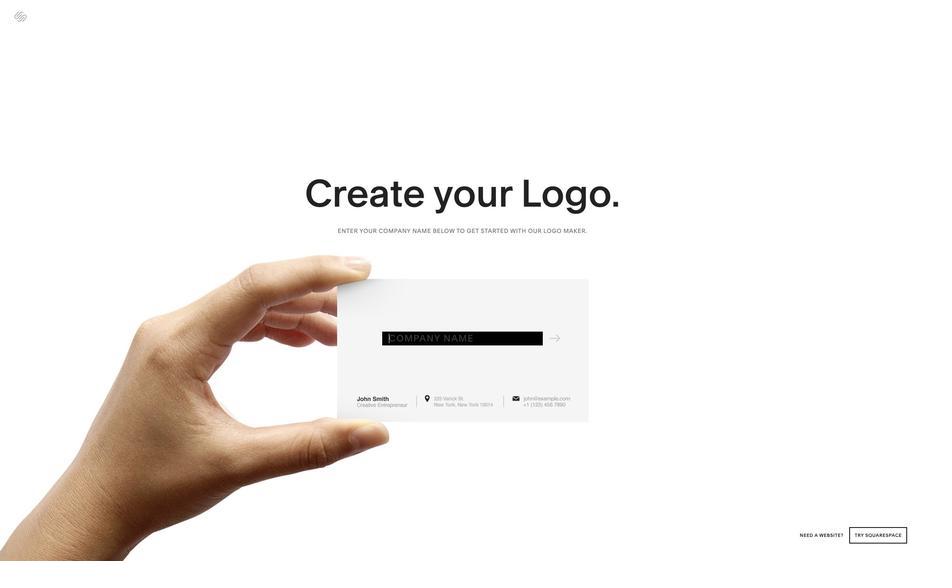Task type: vqa. For each thing, say whether or not it's contained in the screenshot.
Try Squarespace
yes



Task type: describe. For each thing, give the bounding box(es) containing it.
started
[[481, 227, 509, 234]]

your for enter
[[360, 227, 377, 234]]

a
[[815, 533, 819, 538]]

try squarespace link
[[850, 527, 908, 544]]

need
[[801, 533, 814, 538]]

enter your company name below to get started with our logo maker.
[[338, 227, 588, 234]]

get
[[467, 227, 480, 234]]

COMPANY NAME text field
[[383, 332, 543, 345]]

logo.
[[521, 170, 621, 216]]

website?
[[820, 533, 844, 538]]

try
[[856, 533, 865, 538]]

company
[[379, 227, 411, 234]]

maker.
[[564, 227, 588, 234]]

enter
[[338, 227, 358, 234]]



Task type: locate. For each thing, give the bounding box(es) containing it.
name
[[413, 227, 432, 234]]

your for create
[[434, 170, 513, 216]]

logo
[[544, 227, 562, 234]]

your up get
[[434, 170, 513, 216]]

with
[[511, 227, 527, 234]]

try squarespace
[[856, 533, 903, 538]]

need a website?
[[801, 533, 846, 538]]

create
[[305, 170, 426, 216]]

1 vertical spatial your
[[360, 227, 377, 234]]

to
[[457, 227, 466, 234]]

your
[[434, 170, 513, 216], [360, 227, 377, 234]]

0 vertical spatial your
[[434, 170, 513, 216]]

0 horizontal spatial your
[[360, 227, 377, 234]]

below
[[433, 227, 455, 234]]

your right enter
[[360, 227, 377, 234]]

1 horizontal spatial your
[[434, 170, 513, 216]]

create your logo.
[[305, 170, 621, 216]]

our
[[529, 227, 542, 234]]

squarespace
[[866, 533, 903, 538]]



